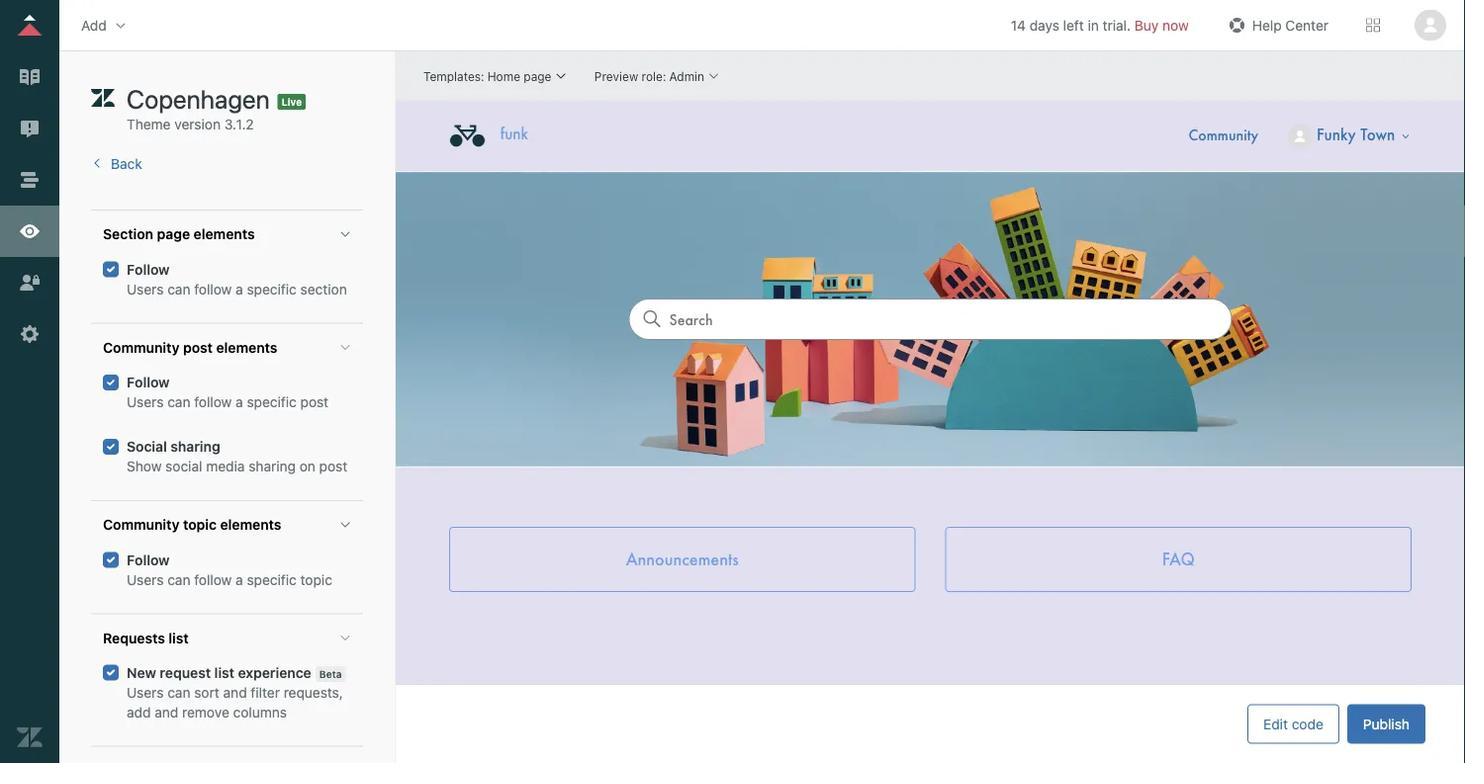 Task type: vqa. For each thing, say whether or not it's contained in the screenshot.
Select one of the following tickets
no



Task type: locate. For each thing, give the bounding box(es) containing it.
1 specific from the top
[[247, 281, 297, 298]]

follow down section at the top of page
[[127, 262, 170, 278]]

0 horizontal spatial sharing
[[170, 439, 220, 456]]

1 vertical spatial topic
[[300, 572, 332, 589]]

1 a from the top
[[236, 281, 243, 298]]

2 vertical spatial specific
[[247, 572, 297, 589]]

community inside community post elements dropdown button
[[103, 340, 179, 356]]

1 horizontal spatial list
[[214, 665, 234, 682]]

0 horizontal spatial and
[[155, 705, 178, 721]]

users up requests list
[[127, 572, 164, 589]]

2 follow from the top
[[127, 375, 170, 391]]

can down section page elements
[[167, 281, 190, 298]]

follow down community post elements dropdown button
[[194, 394, 232, 411]]

1 vertical spatial follow
[[194, 394, 232, 411]]

specific inside follow users can follow a specific section
[[247, 281, 297, 298]]

new
[[127, 665, 156, 682]]

settings image
[[17, 322, 43, 347]]

post
[[183, 340, 213, 356], [300, 394, 329, 411], [319, 459, 347, 475]]

a inside follow users can follow a specific post
[[236, 394, 243, 411]]

14
[[1011, 17, 1026, 33]]

2 vertical spatial follow
[[194, 572, 232, 589]]

can inside follow users can follow a specific post
[[167, 394, 190, 411]]

4 users from the top
[[127, 685, 164, 702]]

2 vertical spatial follow
[[127, 552, 170, 569]]

buy
[[1135, 17, 1159, 33]]

follow inside follow users can follow a specific topic
[[127, 552, 170, 569]]

0 vertical spatial post
[[183, 340, 213, 356]]

requests list button
[[91, 615, 363, 663]]

edit code
[[1263, 716, 1324, 733]]

a inside follow users can follow a specific topic
[[236, 572, 243, 589]]

a for post
[[236, 394, 243, 411]]

help center button
[[1219, 10, 1335, 40]]

1 vertical spatial specific
[[247, 394, 297, 411]]

1 users from the top
[[127, 281, 164, 298]]

list up "request"
[[169, 631, 189, 647]]

community inside community topic elements dropdown button
[[103, 517, 179, 534]]

community for community topic elements
[[103, 517, 179, 534]]

1 vertical spatial post
[[300, 394, 329, 411]]

follow inside follow users can follow a specific topic
[[194, 572, 232, 589]]

0 vertical spatial topic
[[183, 517, 217, 534]]

specific inside follow users can follow a specific topic
[[247, 572, 297, 589]]

specific inside follow users can follow a specific post
[[247, 394, 297, 411]]

now
[[1163, 17, 1189, 33]]

1 vertical spatial follow
[[127, 375, 170, 391]]

users inside follow users can follow a specific section
[[127, 281, 164, 298]]

None button
[[1412, 9, 1449, 41]]

media
[[206, 459, 245, 475]]

1 vertical spatial a
[[236, 394, 243, 411]]

elements up follow users can follow a specific section
[[194, 227, 255, 243]]

0 vertical spatial follow
[[127, 262, 170, 278]]

post right on
[[319, 459, 347, 475]]

follow users can follow a specific post
[[127, 375, 329, 411]]

requests list
[[103, 631, 189, 647]]

elements up follow users can follow a specific post
[[216, 340, 277, 356]]

list up sort
[[214, 665, 234, 682]]

1 follow from the top
[[194, 281, 232, 298]]

2 specific from the top
[[247, 394, 297, 411]]

follow down community topic elements
[[127, 552, 170, 569]]

0 horizontal spatial list
[[169, 631, 189, 647]]

follow down section page elements dropdown button
[[194, 281, 232, 298]]

experience
[[238, 665, 311, 682]]

publish
[[1363, 716, 1410, 733]]

sharing
[[170, 439, 220, 456], [249, 459, 296, 475]]

post inside follow users can follow a specific post
[[300, 394, 329, 411]]

0 vertical spatial list
[[169, 631, 189, 647]]

can down community post elements
[[167, 394, 190, 411]]

users
[[127, 281, 164, 298], [127, 394, 164, 411], [127, 572, 164, 589], [127, 685, 164, 702]]

community down show
[[103, 517, 179, 534]]

follow for follow users can follow a specific post
[[127, 375, 170, 391]]

can down community topic elements
[[167, 572, 190, 589]]

social sharing show social media sharing on post
[[127, 439, 347, 475]]

specific up social sharing show social media sharing on post
[[247, 394, 297, 411]]

follow down community topic elements dropdown button
[[194, 572, 232, 589]]

community up follow users can follow a specific post
[[103, 340, 179, 356]]

2 users from the top
[[127, 394, 164, 411]]

follow users can follow a specific section
[[127, 262, 347, 298]]

sharing up social
[[170, 439, 220, 456]]

1 horizontal spatial and
[[223, 685, 247, 702]]

a down community topic elements dropdown button
[[236, 572, 243, 589]]

code
[[1292, 716, 1324, 733]]

and right sort
[[223, 685, 247, 702]]

list
[[169, 631, 189, 647], [214, 665, 234, 682]]

publish button
[[1347, 705, 1426, 744]]

users up 'social'
[[127, 394, 164, 411]]

follow inside follow users can follow a specific section
[[127, 262, 170, 278]]

sharing left on
[[249, 459, 296, 475]]

2 vertical spatial post
[[319, 459, 347, 475]]

4 can from the top
[[167, 685, 190, 702]]

edit code button
[[1248, 705, 1339, 744]]

2 follow from the top
[[194, 394, 232, 411]]

1 horizontal spatial sharing
[[249, 459, 296, 475]]

a up social sharing show social media sharing on post
[[236, 394, 243, 411]]

follow for follow users can follow a specific section
[[194, 281, 232, 298]]

can
[[167, 281, 190, 298], [167, 394, 190, 411], [167, 572, 190, 589], [167, 685, 190, 702]]

users down section at the top of page
[[127, 281, 164, 298]]

topic
[[183, 517, 217, 534], [300, 572, 332, 589]]

back link
[[91, 156, 142, 172]]

3 specific from the top
[[247, 572, 297, 589]]

a
[[236, 281, 243, 298], [236, 394, 243, 411], [236, 572, 243, 589]]

users inside follow users can follow a specific post
[[127, 394, 164, 411]]

page
[[157, 227, 190, 243]]

copenhagen
[[127, 84, 270, 114]]

0 vertical spatial community
[[103, 340, 179, 356]]

a inside follow users can follow a specific section
[[236, 281, 243, 298]]

1 vertical spatial elements
[[216, 340, 277, 356]]

follow inside follow users can follow a specific post
[[194, 394, 232, 411]]

community post elements
[[103, 340, 277, 356]]

0 vertical spatial follow
[[194, 281, 232, 298]]

users down new on the bottom left of page
[[127, 685, 164, 702]]

follow inside follow users can follow a specific section
[[194, 281, 232, 298]]

2 a from the top
[[236, 394, 243, 411]]

users for follow users can follow a specific section
[[127, 281, 164, 298]]

and right add
[[155, 705, 178, 721]]

2 can from the top
[[167, 394, 190, 411]]

2 vertical spatial elements
[[220, 517, 281, 534]]

add
[[127, 705, 151, 721]]

version
[[174, 116, 221, 133]]

a for section
[[236, 281, 243, 298]]

follow
[[194, 281, 232, 298], [194, 394, 232, 411], [194, 572, 232, 589]]

1 community from the top
[[103, 340, 179, 356]]

community topic elements
[[103, 517, 281, 534]]

2 vertical spatial a
[[236, 572, 243, 589]]

help center
[[1252, 17, 1329, 33]]

0 vertical spatial specific
[[247, 281, 297, 298]]

request
[[160, 665, 211, 682]]

requests,
[[284, 685, 343, 702]]

1 vertical spatial list
[[214, 665, 234, 682]]

can down "request"
[[167, 685, 190, 702]]

topic up beta
[[300, 572, 332, 589]]

theme type image
[[91, 83, 115, 115]]

follow inside follow users can follow a specific post
[[127, 375, 170, 391]]

topic up follow users can follow a specific topic
[[183, 517, 217, 534]]

can inside follow users can follow a specific topic
[[167, 572, 190, 589]]

specific left section
[[247, 281, 297, 298]]

can inside follow users can follow a specific section
[[167, 281, 190, 298]]

post up on
[[300, 394, 329, 411]]

community
[[103, 340, 179, 356], [103, 517, 179, 534]]

0 vertical spatial elements
[[194, 227, 255, 243]]

post up follow users can follow a specific post
[[183, 340, 213, 356]]

1 horizontal spatial topic
[[300, 572, 332, 589]]

follow
[[127, 262, 170, 278], [127, 375, 170, 391], [127, 552, 170, 569]]

elements
[[194, 227, 255, 243], [216, 340, 277, 356], [220, 517, 281, 534]]

follow for follow users can follow a specific post
[[194, 394, 232, 411]]

user permissions image
[[17, 270, 43, 296]]

1 can from the top
[[167, 281, 190, 298]]

follow down community post elements
[[127, 375, 170, 391]]

live
[[282, 96, 302, 107]]

requests
[[103, 631, 165, 647]]

and
[[223, 685, 247, 702], [155, 705, 178, 721]]

post inside community post elements dropdown button
[[183, 340, 213, 356]]

specific down community topic elements dropdown button
[[247, 572, 297, 589]]

customize design image
[[17, 219, 43, 244]]

0 vertical spatial sharing
[[170, 439, 220, 456]]

community post elements button
[[91, 324, 363, 372]]

a down section page elements dropdown button
[[236, 281, 243, 298]]

1 vertical spatial and
[[155, 705, 178, 721]]

3 follow from the top
[[127, 552, 170, 569]]

0 horizontal spatial topic
[[183, 517, 217, 534]]

social
[[165, 459, 202, 475]]

2 community from the top
[[103, 517, 179, 534]]

0 vertical spatial a
[[236, 281, 243, 298]]

list inside dropdown button
[[169, 631, 189, 647]]

elements up follow users can follow a specific topic
[[220, 517, 281, 534]]

3 a from the top
[[236, 572, 243, 589]]

1 vertical spatial community
[[103, 517, 179, 534]]

3 follow from the top
[[194, 572, 232, 589]]

manage articles image
[[17, 64, 43, 90]]

specific
[[247, 281, 297, 298], [247, 394, 297, 411], [247, 572, 297, 589]]

users for follow users can follow a specific topic
[[127, 572, 164, 589]]

3 users from the top
[[127, 572, 164, 589]]

1 follow from the top
[[127, 262, 170, 278]]

trial.
[[1103, 17, 1131, 33]]

users inside follow users can follow a specific topic
[[127, 572, 164, 589]]

3 can from the top
[[167, 572, 190, 589]]

center
[[1285, 17, 1329, 33]]



Task type: describe. For each thing, give the bounding box(es) containing it.
follow for follow users can follow a specific topic
[[194, 572, 232, 589]]

users for follow users can follow a specific post
[[127, 394, 164, 411]]

list inside new request list experience beta users can sort and filter requests, add and remove columns
[[214, 665, 234, 682]]

specific for section
[[247, 281, 297, 298]]

remove
[[182, 705, 229, 721]]

a for topic
[[236, 572, 243, 589]]

community for community post elements
[[103, 340, 179, 356]]

beta
[[319, 669, 342, 681]]

follow for follow users can follow a specific topic
[[127, 552, 170, 569]]

moderate content image
[[17, 116, 43, 141]]

social
[[127, 439, 167, 456]]

show
[[127, 459, 162, 475]]

arrange content image
[[17, 167, 43, 193]]

elements for community post elements
[[216, 340, 277, 356]]

edit
[[1263, 716, 1288, 733]]

can for follow users can follow a specific topic
[[167, 572, 190, 589]]

on
[[299, 459, 315, 475]]

can for follow users can follow a specific section
[[167, 281, 190, 298]]

elements for section page elements
[[194, 227, 255, 243]]

users inside new request list experience beta users can sort and filter requests, add and remove columns
[[127, 685, 164, 702]]

sort
[[194, 685, 219, 702]]

help
[[1252, 17, 1282, 33]]

follow for follow users can follow a specific section
[[127, 262, 170, 278]]

theme
[[127, 116, 171, 133]]

3.1.2
[[224, 116, 254, 133]]

in
[[1088, 17, 1099, 33]]

add
[[81, 17, 107, 33]]

community topic elements button
[[91, 502, 363, 550]]

back
[[111, 156, 142, 172]]

left
[[1063, 17, 1084, 33]]

new request list experience beta users can sort and filter requests, add and remove columns
[[127, 665, 343, 721]]

elements for community topic elements
[[220, 517, 281, 534]]

specific for post
[[247, 394, 297, 411]]

theme version 3.1.2
[[127, 116, 254, 133]]

14 days left in trial. buy now
[[1011, 17, 1189, 33]]

filter
[[251, 685, 280, 702]]

zendesk image
[[17, 725, 43, 751]]

Add button
[[75, 10, 134, 40]]

topic inside dropdown button
[[183, 517, 217, 534]]

0 vertical spatial and
[[223, 685, 247, 702]]

section
[[300, 281, 347, 298]]

can inside new request list experience beta users can sort and filter requests, add and remove columns
[[167, 685, 190, 702]]

section page elements
[[103, 227, 255, 243]]

post inside social sharing show social media sharing on post
[[319, 459, 347, 475]]

1 vertical spatial sharing
[[249, 459, 296, 475]]

days
[[1030, 17, 1059, 33]]

section
[[103, 227, 153, 243]]

zendesk products image
[[1366, 18, 1380, 32]]

topic inside follow users can follow a specific topic
[[300, 572, 332, 589]]

can for follow users can follow a specific post
[[167, 394, 190, 411]]

columns
[[233, 705, 287, 721]]

specific for topic
[[247, 572, 297, 589]]

follow users can follow a specific topic
[[127, 552, 332, 589]]

section page elements button
[[91, 211, 363, 259]]



